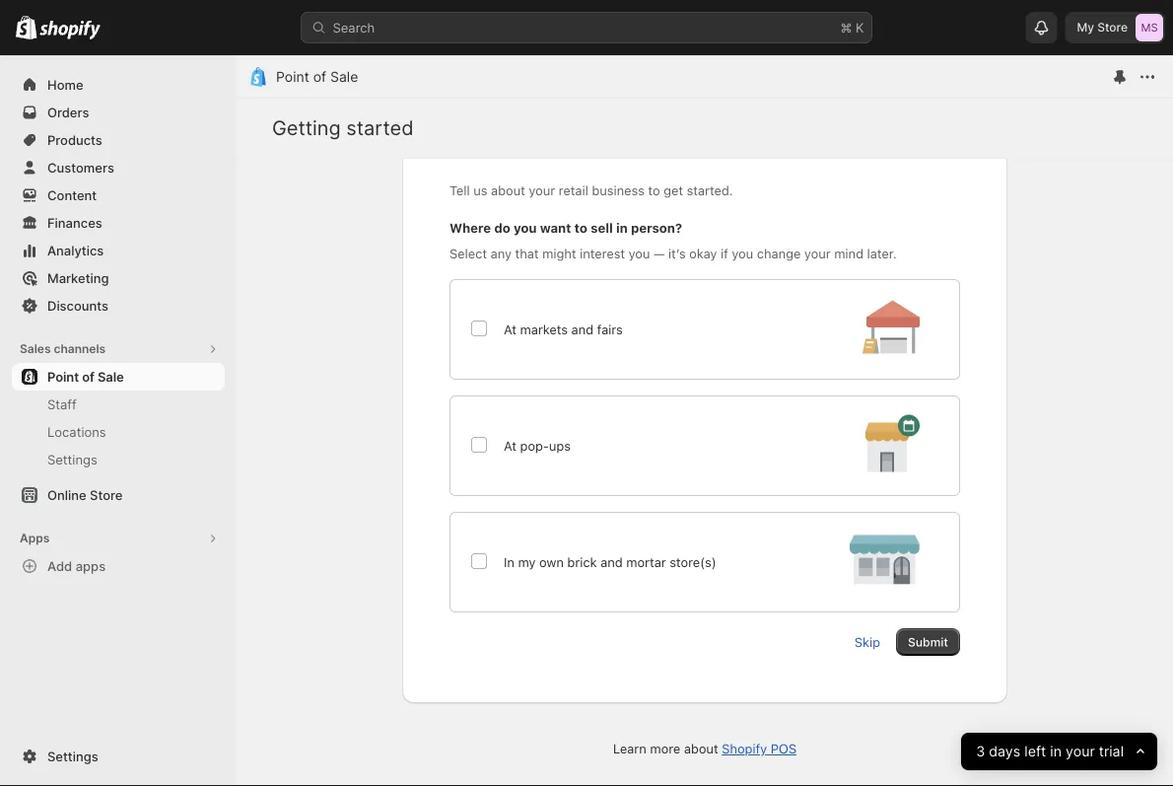 Task type: vqa. For each thing, say whether or not it's contained in the screenshot.
staff
yes



Task type: describe. For each thing, give the bounding box(es) containing it.
orders link
[[12, 99, 225, 126]]

my
[[1078, 20, 1095, 35]]

staff
[[47, 397, 77, 412]]

store for my store
[[1098, 20, 1128, 35]]

in
[[1051, 743, 1062, 760]]

sales
[[20, 342, 51, 356]]

getting started
[[272, 116, 414, 140]]

1 horizontal spatial shopify image
[[40, 20, 101, 40]]

marketing
[[47, 270, 109, 286]]

customers
[[47, 160, 114, 175]]

content
[[47, 187, 97, 203]]

search
[[333, 20, 375, 35]]

online store
[[47, 487, 123, 503]]

locations link
[[12, 418, 225, 446]]

staff link
[[12, 391, 225, 418]]

1 settings from the top
[[47, 452, 97, 467]]

apps
[[20, 531, 50, 545]]

3
[[977, 743, 985, 760]]

my store
[[1078, 20, 1128, 35]]

finances link
[[12, 209, 225, 237]]

online
[[47, 487, 86, 503]]

discounts
[[47, 298, 108, 313]]

home
[[47, 77, 83, 92]]

started
[[347, 116, 414, 140]]

discounts link
[[12, 292, 225, 320]]

my store image
[[1136, 14, 1164, 41]]

finances
[[47, 215, 102, 230]]

getting
[[272, 116, 341, 140]]

icon for point of sale image
[[249, 67, 268, 87]]

online store button
[[0, 481, 237, 509]]

1 settings link from the top
[[12, 446, 225, 473]]

3 days left in your trial button
[[962, 733, 1158, 770]]

content link
[[12, 182, 225, 209]]

0 horizontal spatial of
[[82, 369, 95, 384]]

home link
[[12, 71, 225, 99]]



Task type: locate. For each thing, give the bounding box(es) containing it.
1 vertical spatial of
[[82, 369, 95, 384]]

0 horizontal spatial sale
[[98, 369, 124, 384]]

locations
[[47, 424, 106, 439]]

point of sale link down channels at the top of the page
[[12, 363, 225, 391]]

sale inside point of sale link
[[98, 369, 124, 384]]

add apps button
[[12, 552, 225, 580]]

settings link
[[12, 446, 225, 473], [12, 743, 225, 770]]

0 vertical spatial store
[[1098, 20, 1128, 35]]

point down sales channels
[[47, 369, 79, 384]]

point of sale link
[[276, 69, 358, 85], [12, 363, 225, 391]]

sale
[[330, 69, 358, 85], [98, 369, 124, 384]]

⌘
[[841, 20, 853, 35]]

1 vertical spatial sale
[[98, 369, 124, 384]]

apps button
[[12, 525, 225, 552]]

1 vertical spatial point
[[47, 369, 79, 384]]

store right online
[[90, 487, 123, 503]]

1 vertical spatial point of sale
[[47, 369, 124, 384]]

0 horizontal spatial store
[[90, 487, 123, 503]]

of
[[313, 69, 327, 85], [82, 369, 95, 384]]

store for online store
[[90, 487, 123, 503]]

left
[[1025, 743, 1047, 760]]

1 horizontal spatial point
[[276, 69, 310, 85]]

1 horizontal spatial point of sale link
[[276, 69, 358, 85]]

sales channels
[[20, 342, 106, 356]]

0 horizontal spatial shopify image
[[16, 15, 37, 39]]

point of sale up getting
[[276, 69, 358, 85]]

point of sale inside point of sale link
[[47, 369, 124, 384]]

customers link
[[12, 154, 225, 182]]

0 vertical spatial of
[[313, 69, 327, 85]]

point
[[276, 69, 310, 85], [47, 369, 79, 384]]

channels
[[54, 342, 106, 356]]

apps
[[76, 558, 106, 574]]

1 vertical spatial point of sale link
[[12, 363, 225, 391]]

1 horizontal spatial sale
[[330, 69, 358, 85]]

trial
[[1099, 743, 1124, 760]]

orders
[[47, 105, 89, 120]]

of up getting
[[313, 69, 327, 85]]

2 settings from the top
[[47, 749, 98, 764]]

online store link
[[12, 481, 225, 509]]

0 horizontal spatial point
[[47, 369, 79, 384]]

days
[[989, 743, 1021, 760]]

sales channels button
[[12, 335, 225, 363]]

store right my
[[1098, 20, 1128, 35]]

0 vertical spatial point of sale link
[[276, 69, 358, 85]]

your
[[1066, 743, 1095, 760]]

add apps
[[47, 558, 106, 574]]

shopify image
[[16, 15, 37, 39], [40, 20, 101, 40]]

point of sale
[[276, 69, 358, 85], [47, 369, 124, 384]]

point right icon for point of sale at left
[[276, 69, 310, 85]]

store
[[1098, 20, 1128, 35], [90, 487, 123, 503]]

point of sale link up getting
[[276, 69, 358, 85]]

settings
[[47, 452, 97, 467], [47, 749, 98, 764]]

0 vertical spatial settings link
[[12, 446, 225, 473]]

of down channels at the top of the page
[[82, 369, 95, 384]]

2 settings link from the top
[[12, 743, 225, 770]]

products
[[47, 132, 102, 147]]

analytics link
[[12, 237, 225, 264]]

1 horizontal spatial store
[[1098, 20, 1128, 35]]

0 vertical spatial sale
[[330, 69, 358, 85]]

store inside online store link
[[90, 487, 123, 503]]

0 vertical spatial settings
[[47, 452, 97, 467]]

marketing link
[[12, 264, 225, 292]]

1 vertical spatial store
[[90, 487, 123, 503]]

3 days left in your trial
[[977, 743, 1124, 760]]

k
[[856, 20, 865, 35]]

1 horizontal spatial of
[[313, 69, 327, 85]]

analytics
[[47, 243, 104, 258]]

0 horizontal spatial point of sale link
[[12, 363, 225, 391]]

⌘ k
[[841, 20, 865, 35]]

add
[[47, 558, 72, 574]]

point of sale down channels at the top of the page
[[47, 369, 124, 384]]

products link
[[12, 126, 225, 154]]

1 vertical spatial settings link
[[12, 743, 225, 770]]

point inside point of sale link
[[47, 369, 79, 384]]

1 vertical spatial settings
[[47, 749, 98, 764]]

sale down sales channels button
[[98, 369, 124, 384]]

0 vertical spatial point
[[276, 69, 310, 85]]

1 horizontal spatial point of sale
[[276, 69, 358, 85]]

0 vertical spatial point of sale
[[276, 69, 358, 85]]

sale down search
[[330, 69, 358, 85]]

0 horizontal spatial point of sale
[[47, 369, 124, 384]]



